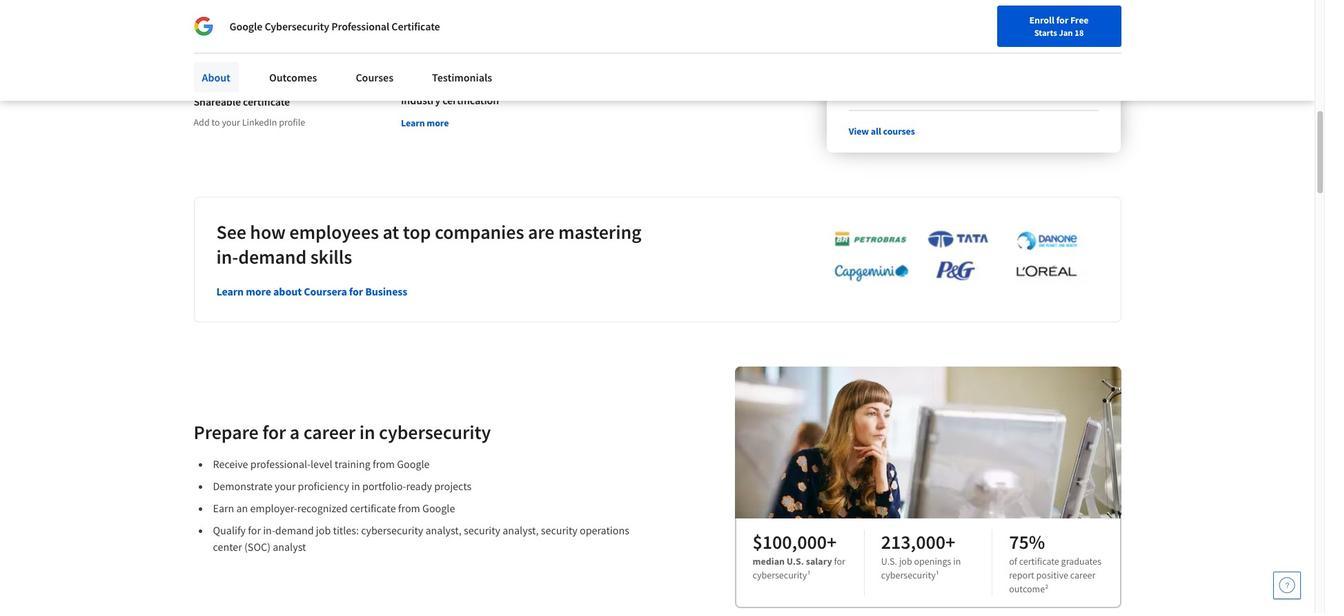 Task type: describe. For each thing, give the bounding box(es) containing it.
how
[[250, 220, 286, 244]]

details
[[194, 40, 234, 57]]

job inside 213,000 + u.s. job openings in cybersecurity
[[900, 555, 913, 568]]

qualify
[[213, 524, 246, 537]]

graduates
[[1062, 555, 1102, 568]]

view all courses
[[849, 125, 916, 137]]

18
[[1075, 27, 1084, 38]]

213,000
[[882, 530, 946, 555]]

ready
[[406, 479, 432, 493]]

in inside 213,000 + u.s. job openings in cybersecurity
[[954, 555, 962, 568]]

coursera enterprise logos image
[[814, 230, 1090, 289]]

english button
[[1026, 0, 1109, 45]]

certificate inside 75% of certificate graduates report positive career outcome
[[1020, 555, 1060, 568]]

for for demand
[[248, 524, 261, 537]]

operations
[[580, 524, 630, 537]]

1 vertical spatial google
[[397, 457, 430, 471]]

0 vertical spatial google
[[230, 19, 263, 33]]

at inside see how employees at top companies are mastering in-demand skills
[[383, 220, 399, 244]]

center
[[213, 540, 242, 554]]

professional-
[[251, 457, 311, 471]]

receive
[[213, 457, 248, 471]]

courses link
[[348, 62, 402, 93]]

titles:
[[333, 524, 359, 537]]

75%
[[1010, 530, 1046, 555]]

u.s. inside $100,000 + median u.s. salary
[[787, 555, 805, 568]]

prepare for a career in cybersecurity
[[194, 420, 491, 445]]

employees
[[290, 220, 379, 244]]

testimonials link
[[424, 62, 501, 93]]

view all courses link
[[849, 125, 916, 137]]

$100,000
[[753, 530, 827, 555]]

testimonials
[[432, 70, 493, 84]]

cybersecurity
[[265, 19, 329, 33]]

0 horizontal spatial career
[[304, 420, 356, 445]]

for left business
[[349, 285, 363, 298]]

prepare
[[194, 420, 259, 445]]

for for career
[[263, 420, 286, 445]]

u.s. inside 213,000 + u.s. job openings in cybersecurity
[[882, 555, 898, 568]]

receive professional-level training from google
[[213, 457, 430, 471]]

1 analyst, from the left
[[426, 524, 462, 537]]

level
[[311, 457, 333, 471]]

add to your linkedin profile
[[194, 116, 305, 128]]

earn an employer-recognized certificate from google
[[213, 501, 455, 515]]

for inside for cybersecurity
[[835, 555, 846, 568]]

your down shareable certificate
[[222, 116, 240, 128]]

positive
[[1037, 569, 1069, 582]]

0 horizontal spatial certificate
[[243, 94, 290, 108]]

a
[[290, 420, 300, 445]]

jan
[[1060, 27, 1074, 38]]

professional
[[332, 19, 390, 33]]

learn more about coursera for business
[[217, 285, 408, 298]]

2 analyst, from the left
[[503, 524, 539, 537]]

learn more button
[[401, 116, 449, 130]]

learn more about coursera for business link
[[217, 285, 408, 298]]

²
[[1046, 583, 1049, 595]]

are
[[528, 220, 555, 244]]

about link
[[194, 62, 239, 93]]

enroll
[[1030, 14, 1055, 26]]

starts
[[1035, 27, 1058, 38]]

more for learn more
[[427, 117, 449, 129]]

mastering
[[559, 220, 642, 244]]

cybersecurity up ready
[[379, 420, 491, 445]]

help center image
[[1280, 577, 1296, 594]]

1 vertical spatial in
[[352, 479, 360, 493]]

projects
[[435, 479, 472, 493]]

career inside 75% of certificate graduates report positive career outcome
[[1071, 569, 1096, 582]]

linkedin
[[242, 116, 277, 128]]

demand inside see how employees at top companies are mastering in-demand skills
[[238, 244, 307, 269]]

profile
[[279, 116, 305, 128]]

median
[[753, 555, 785, 568]]

cybersecurity inside 213,000 + u.s. job openings in cybersecurity
[[882, 569, 936, 582]]

to for your
[[212, 116, 220, 128]]

+ for 213,000
[[946, 530, 956, 555]]

employer-
[[250, 501, 298, 515]]

about
[[273, 285, 302, 298]]

outcomes
[[269, 70, 317, 84]]

all
[[871, 125, 882, 137]]

find your new career link
[[925, 14, 1026, 31]]

learn more
[[401, 117, 449, 129]]

career
[[992, 16, 1019, 28]]

0 vertical spatial in
[[360, 420, 375, 445]]

find
[[932, 16, 950, 28]]

google image
[[194, 17, 213, 36]]

qualify for in-demand job titles: cybersecurity analyst, security analyst, security operations center (soc) analyst
[[213, 524, 630, 554]]

courses
[[356, 70, 394, 84]]



Task type: locate. For each thing, give the bounding box(es) containing it.
0 vertical spatial job
[[316, 524, 331, 537]]

+
[[827, 530, 837, 555], [946, 530, 956, 555]]

google
[[230, 19, 263, 33], [397, 457, 430, 471], [423, 501, 455, 515]]

certificate up positive
[[1020, 555, 1060, 568]]

free
[[1071, 14, 1089, 26]]

certificate up linkedin
[[243, 94, 290, 108]]

1 security from the left
[[464, 524, 501, 537]]

security left operations
[[541, 524, 578, 537]]

0 horizontal spatial analyst,
[[426, 524, 462, 537]]

to
[[237, 40, 249, 57], [212, 116, 220, 128]]

0 horizontal spatial security
[[464, 524, 501, 537]]

find your new career
[[932, 16, 1019, 28]]

training
[[335, 457, 371, 471]]

shareable
[[194, 94, 241, 108]]

shareable certificate
[[194, 94, 290, 108]]

new
[[972, 16, 990, 28]]

1 horizontal spatial u.s.
[[882, 555, 898, 568]]

1 vertical spatial from
[[398, 501, 420, 515]]

0 horizontal spatial learn
[[217, 285, 244, 298]]

0 vertical spatial from
[[373, 457, 395, 471]]

1 vertical spatial demand
[[275, 524, 314, 537]]

more inside button
[[427, 117, 449, 129]]

¹ for 213,000
[[936, 569, 940, 582]]

enroll for free starts jan 18
[[1030, 14, 1089, 38]]

2 ¹ from the left
[[936, 569, 940, 582]]

openings
[[915, 555, 952, 568]]

industry
[[401, 93, 441, 107]]

more down industry certification
[[427, 117, 449, 129]]

view
[[849, 125, 870, 137]]

0 vertical spatial career
[[304, 420, 356, 445]]

+ up salary
[[827, 530, 837, 555]]

your down professional-
[[275, 479, 296, 493]]

1 vertical spatial career
[[1071, 569, 1096, 582]]

of
[[1010, 555, 1018, 568]]

0 horizontal spatial at
[[383, 220, 399, 244]]

outcome
[[1010, 583, 1046, 595]]

demonstrate
[[213, 479, 273, 493]]

an
[[237, 501, 248, 515]]

learn left own
[[849, 41, 872, 54]]

certificate
[[392, 19, 440, 33]]

own
[[904, 41, 922, 54]]

more left about
[[246, 285, 271, 298]]

+ inside 213,000 + u.s. job openings in cybersecurity
[[946, 530, 956, 555]]

job down the recognized
[[316, 524, 331, 537]]

at
[[874, 41, 882, 54], [383, 220, 399, 244]]

for for starts
[[1057, 14, 1069, 26]]

see how employees at top companies are mastering in-demand skills
[[217, 220, 642, 269]]

certification
[[443, 93, 499, 107]]

your inside find your new career link
[[952, 16, 970, 28]]

0 horizontal spatial job
[[316, 524, 331, 537]]

0 horizontal spatial more
[[246, 285, 271, 298]]

pace
[[924, 41, 943, 54]]

companies
[[435, 220, 524, 244]]

from down ready
[[398, 501, 420, 515]]

for inside qualify for in-demand job titles: cybersecurity analyst, security analyst, security operations center (soc) analyst
[[248, 524, 261, 537]]

at left own
[[874, 41, 882, 54]]

2 horizontal spatial certificate
[[1020, 555, 1060, 568]]

more
[[427, 117, 449, 129], [246, 285, 271, 298]]

1 horizontal spatial certificate
[[350, 501, 396, 515]]

google cybersecurity professional certificate
[[230, 19, 440, 33]]

1 vertical spatial learn
[[401, 117, 425, 129]]

¹
[[808, 569, 811, 582], [936, 569, 940, 582]]

in right "openings"
[[954, 555, 962, 568]]

1 vertical spatial job
[[900, 555, 913, 568]]

(soc)
[[244, 540, 271, 554]]

outcomes link
[[261, 62, 326, 93]]

$100,000 + median u.s. salary
[[753, 530, 837, 568]]

+ inside $100,000 + median u.s. salary
[[827, 530, 837, 555]]

job down 213,000
[[900, 555, 913, 568]]

analyst
[[273, 540, 306, 554]]

¹ down "openings"
[[936, 569, 940, 582]]

google up details to know
[[230, 19, 263, 33]]

security down projects
[[464, 524, 501, 537]]

1 vertical spatial in-
[[263, 524, 275, 537]]

for up jan
[[1057, 14, 1069, 26]]

for up (soc)
[[248, 524, 261, 537]]

in- up (soc)
[[263, 524, 275, 537]]

2 security from the left
[[541, 524, 578, 537]]

1 u.s. from the left
[[787, 555, 805, 568]]

demand up about
[[238, 244, 307, 269]]

salary
[[806, 555, 833, 568]]

business
[[365, 285, 408, 298]]

from
[[373, 457, 395, 471], [398, 501, 420, 515]]

coursera
[[304, 285, 347, 298]]

1 horizontal spatial more
[[427, 117, 449, 129]]

see
[[217, 220, 246, 244]]

learn for learn more about coursera for business
[[217, 285, 244, 298]]

about
[[202, 70, 231, 84]]

learn for learn more
[[401, 117, 425, 129]]

1 horizontal spatial +
[[946, 530, 956, 555]]

cybersecurity down median
[[753, 569, 808, 582]]

for cybersecurity
[[753, 555, 846, 582]]

add
[[194, 116, 210, 128]]

for
[[1057, 14, 1069, 26], [349, 285, 363, 298], [263, 420, 286, 445], [248, 524, 261, 537], [835, 555, 846, 568]]

cybersecurity inside qualify for in-demand job titles: cybersecurity analyst, security analyst, security operations center (soc) analyst
[[361, 524, 424, 537]]

1 horizontal spatial learn
[[401, 117, 425, 129]]

1 horizontal spatial analyst,
[[503, 524, 539, 537]]

demonstrate your proficiency in portfolio-ready projects
[[213, 479, 472, 493]]

details to know
[[194, 40, 284, 57]]

skills
[[311, 244, 352, 269]]

1 vertical spatial more
[[246, 285, 271, 298]]

1 horizontal spatial to
[[237, 40, 249, 57]]

1 horizontal spatial job
[[900, 555, 913, 568]]

+ for $100,000
[[827, 530, 837, 555]]

u.s. down 213,000
[[882, 555, 898, 568]]

learn at your own pace
[[849, 41, 943, 54]]

certificate
[[243, 94, 290, 108], [350, 501, 396, 515], [1020, 555, 1060, 568]]

cybersecurity down "openings"
[[882, 569, 936, 582]]

0 vertical spatial more
[[427, 117, 449, 129]]

learn inside button
[[401, 117, 425, 129]]

from up portfolio-
[[373, 457, 395, 471]]

report
[[1010, 569, 1035, 582]]

1 horizontal spatial at
[[874, 41, 882, 54]]

1 horizontal spatial in-
[[263, 524, 275, 537]]

learn for learn at your own pace
[[849, 41, 872, 54]]

demand inside qualify for in-demand job titles: cybersecurity analyst, security analyst, security operations center (soc) analyst
[[275, 524, 314, 537]]

career
[[304, 420, 356, 445], [1071, 569, 1096, 582]]

¹ for $100,000
[[808, 569, 811, 582]]

0 vertical spatial at
[[874, 41, 882, 54]]

0 horizontal spatial ¹
[[808, 569, 811, 582]]

0 vertical spatial learn
[[849, 41, 872, 54]]

for right salary
[[835, 555, 846, 568]]

proficiency
[[298, 479, 349, 493]]

cybersecurity down portfolio-
[[361, 524, 424, 537]]

in-
[[217, 244, 238, 269], [263, 524, 275, 537]]

your left own
[[884, 41, 902, 54]]

earn
[[213, 501, 234, 515]]

demand up analyst on the bottom of the page
[[275, 524, 314, 537]]

2 u.s. from the left
[[882, 555, 898, 568]]

learn down 'industry'
[[401, 117, 425, 129]]

1 horizontal spatial security
[[541, 524, 578, 537]]

career down graduates
[[1071, 569, 1096, 582]]

portfolio-
[[363, 479, 406, 493]]

0 vertical spatial in-
[[217, 244, 238, 269]]

in- inside see how employees at top companies are mastering in-demand skills
[[217, 244, 238, 269]]

your right find
[[952, 16, 970, 28]]

cybersecurity
[[379, 420, 491, 445], [361, 524, 424, 537], [753, 569, 808, 582], [882, 569, 936, 582]]

u.s. down "$100,000" at right bottom
[[787, 555, 805, 568]]

cybersecurity inside for cybersecurity
[[753, 569, 808, 582]]

to left know
[[237, 40, 249, 57]]

0 horizontal spatial in-
[[217, 244, 238, 269]]

0 vertical spatial certificate
[[243, 94, 290, 108]]

at left top
[[383, 220, 399, 244]]

None search field
[[197, 9, 528, 36]]

1 vertical spatial to
[[212, 116, 220, 128]]

in down the training
[[352, 479, 360, 493]]

analyst,
[[426, 524, 462, 537], [503, 524, 539, 537]]

google up ready
[[397, 457, 430, 471]]

1 ¹ from the left
[[808, 569, 811, 582]]

courses
[[884, 125, 916, 137]]

2 + from the left
[[946, 530, 956, 555]]

2 horizontal spatial learn
[[849, 41, 872, 54]]

0 horizontal spatial u.s.
[[787, 555, 805, 568]]

75% of certificate graduates report positive career outcome
[[1010, 530, 1102, 595]]

career up level
[[304, 420, 356, 445]]

for inside the enroll for free starts jan 18
[[1057, 14, 1069, 26]]

0 horizontal spatial +
[[827, 530, 837, 555]]

2 vertical spatial learn
[[217, 285, 244, 298]]

1 horizontal spatial ¹
[[936, 569, 940, 582]]

english
[[1051, 16, 1084, 29]]

¹ down salary
[[808, 569, 811, 582]]

2 vertical spatial in
[[954, 555, 962, 568]]

1 vertical spatial certificate
[[350, 501, 396, 515]]

in- inside qualify for in-demand job titles: cybersecurity analyst, security analyst, security operations center (soc) analyst
[[263, 524, 275, 537]]

certificate down portfolio-
[[350, 501, 396, 515]]

0 vertical spatial to
[[237, 40, 249, 57]]

demand
[[238, 244, 307, 269], [275, 524, 314, 537]]

for left a at the left bottom of the page
[[263, 420, 286, 445]]

2 vertical spatial google
[[423, 501, 455, 515]]

1 horizontal spatial career
[[1071, 569, 1096, 582]]

0 horizontal spatial to
[[212, 116, 220, 128]]

to for know
[[237, 40, 249, 57]]

213,000 + u.s. job openings in cybersecurity
[[882, 530, 962, 582]]

top
[[403, 220, 431, 244]]

0 vertical spatial demand
[[238, 244, 307, 269]]

1 horizontal spatial from
[[398, 501, 420, 515]]

learn left about
[[217, 285, 244, 298]]

+ up "openings"
[[946, 530, 956, 555]]

google down projects
[[423, 501, 455, 515]]

recognized
[[297, 501, 348, 515]]

to right add
[[212, 116, 220, 128]]

more for learn more about coursera for business
[[246, 285, 271, 298]]

1 + from the left
[[827, 530, 837, 555]]

2 vertical spatial certificate
[[1020, 555, 1060, 568]]

job inside qualify for in-demand job titles: cybersecurity analyst, security analyst, security operations center (soc) analyst
[[316, 524, 331, 537]]

1 vertical spatial at
[[383, 220, 399, 244]]

in- left how
[[217, 244, 238, 269]]

industry certification
[[401, 93, 499, 107]]

in up the training
[[360, 420, 375, 445]]

0 horizontal spatial from
[[373, 457, 395, 471]]



Task type: vqa. For each thing, say whether or not it's contained in the screenshot.
'Prepare'
yes



